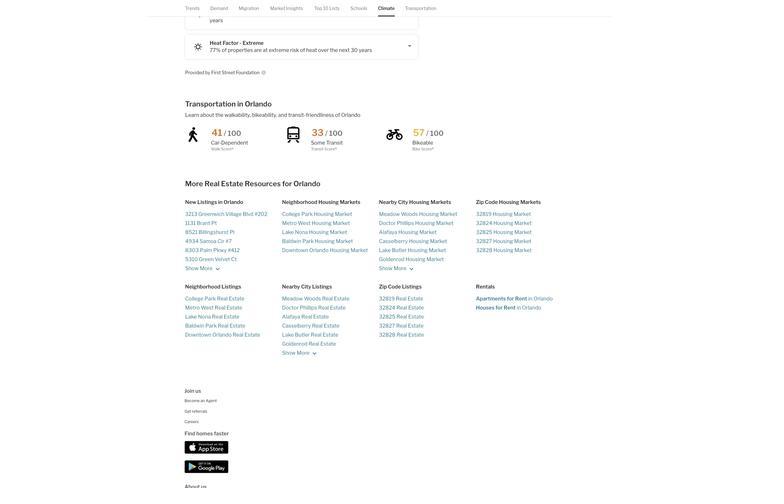Task type: locate. For each thing, give the bounding box(es) containing it.
the inside heat factor - extreme 77% of properties are at extreme        risk of heat over the next 30 years
[[330, 47, 338, 53]]

1 horizontal spatial score
[[324, 147, 335, 152]]

1 ® from the left
[[232, 147, 234, 152]]

m
[[200, 266, 205, 272], [394, 266, 398, 272], [297, 350, 302, 357]]

west inside college park housing market metro west housing market lake nona housing market baldwin park housing market downtown orlando housing market
[[298, 221, 311, 227]]

car-dependent walk score ®
[[211, 140, 248, 152]]

1 vertical spatial 30
[[351, 47, 358, 53]]

1 vertical spatial nona
[[198, 314, 211, 320]]

risk inside wind factor - extreme 100% of properties are at extreme        risk of a severe wind event over the next 30 years
[[294, 10, 302, 16]]

32824 down 'zip code housing markets'
[[476, 221, 492, 227]]

markets up 32819 housing market "link"
[[520, 200, 541, 206]]

0 horizontal spatial goldenrod
[[282, 341, 308, 348]]

meadow inside meadow woods housing market doctor phillips housing market alafaya housing market casselberry housing market lake butler housing market goldenrod housing market
[[379, 211, 400, 218]]

0 vertical spatial casselberry
[[379, 239, 408, 245]]

brant
[[197, 221, 210, 227]]

® for 41
[[232, 147, 234, 152]]

schools link
[[351, 0, 367, 17]]

0 horizontal spatial neighborhood
[[185, 284, 220, 290]]

get
[[185, 409, 191, 414]]

years inside heat factor - extreme 77% of properties are at extreme        risk of heat over the next 30 years
[[359, 47, 372, 53]]

0 vertical spatial next
[[379, 10, 390, 16]]

1 horizontal spatial show m ore
[[282, 350, 311, 357]]

0 horizontal spatial next
[[339, 47, 350, 53]]

show for 3213 greenwich village blvd #202 1131 brant pt 8521 billingshurst pl 4934 samoa cir #7 8303 palm pkwy #412 5310 green velvet ct
[[185, 266, 199, 272]]

trends
[[185, 5, 200, 11]]

top 10 lists link
[[314, 0, 340, 17]]

0 vertical spatial west
[[298, 221, 311, 227]]

are up foundation
[[254, 47, 262, 53]]

0 vertical spatial nearby
[[379, 200, 397, 206]]

33
[[312, 127, 324, 138]]

3 markets from the left
[[520, 200, 541, 206]]

market down "alafaya housing market" link
[[430, 239, 447, 245]]

nearby city housing markets heading
[[379, 199, 476, 206]]

metro inside "college park real estate metro west real estate lake nona real estate baldwin park real estate downtown orlando real estate"
[[185, 305, 200, 311]]

extreme
[[272, 10, 292, 16], [269, 47, 289, 53]]

baldwin inside "college park real estate metro west real estate lake nona real estate baldwin park real estate downtown orlando real estate"
[[185, 323, 204, 329]]

nearby city listings
[[282, 284, 332, 290]]

orlando inside new listings in orlando heading
[[224, 200, 243, 206]]

doctor for doctor phillips housing market
[[379, 221, 396, 227]]

doctor
[[379, 221, 396, 227], [282, 305, 299, 311]]

the
[[370, 10, 378, 16], [330, 47, 338, 53], [215, 112, 223, 118]]

/ for 57
[[426, 129, 429, 138]]

1 horizontal spatial the
[[330, 47, 338, 53]]

are inside wind factor - extreme 100% of properties are at extreme        risk of a severe wind event over the next 30 years
[[257, 10, 265, 16]]

meadow woods housing market doctor phillips housing market alafaya housing market casselberry housing market lake butler housing market goldenrod housing market
[[379, 211, 457, 263]]

casselberry inside meadow woods housing market doctor phillips housing market alafaya housing market casselberry housing market lake butler housing market goldenrod housing market
[[379, 239, 408, 245]]

0 horizontal spatial 32825
[[379, 314, 395, 320]]

estate down meadow woods real estate link
[[330, 305, 346, 311]]

estate down the college park real estate link
[[227, 305, 242, 311]]

0 horizontal spatial 32824
[[379, 305, 395, 311]]

markets inside heading
[[340, 200, 360, 206]]

0 vertical spatial risk
[[294, 10, 302, 16]]

1 vertical spatial metro
[[185, 305, 200, 311]]

for down apartments
[[496, 305, 503, 311]]

1 vertical spatial west
[[201, 305, 214, 311]]

extreme for a
[[272, 10, 292, 16]]

1 horizontal spatial doctor
[[379, 221, 396, 227]]

#7
[[226, 239, 232, 245]]

0 horizontal spatial west
[[201, 305, 214, 311]]

downtown inside college park housing market metro west housing market lake nona housing market baldwin park housing market downtown orlando housing market
[[282, 248, 308, 254]]

butler inside meadow woods housing market doctor phillips housing market alafaya housing market casselberry housing market lake butler housing market goldenrod housing market
[[392, 248, 407, 254]]

1 horizontal spatial goldenrod
[[379, 257, 405, 263]]

in inside heading
[[218, 200, 223, 206]]

score inside car-dependent walk score ®
[[221, 147, 232, 152]]

0 vertical spatial over
[[358, 10, 369, 16]]

2 100 from the left
[[329, 129, 343, 138]]

woods down nearby city listings
[[304, 296, 321, 302]]

0 horizontal spatial casselberry
[[282, 323, 311, 329]]

over right event
[[358, 10, 369, 16]]

orlando inside "college park real estate metro west real estate lake nona real estate baldwin park real estate downtown orlando real estate"
[[212, 332, 232, 338]]

estate up metro west real estate link
[[229, 296, 244, 302]]

metro
[[282, 221, 297, 227], [185, 305, 200, 311]]

0 horizontal spatial 32828
[[379, 332, 396, 338]]

billingshurst
[[199, 230, 229, 236]]

1 vertical spatial 32824
[[379, 305, 395, 311]]

factor right wind
[[224, 3, 240, 9]]

for right resources
[[282, 180, 292, 188]]

metro inside college park housing market metro west housing market lake nona housing market baldwin park housing market downtown orlando housing market
[[282, 221, 297, 227]]

village
[[225, 211, 242, 218]]

extreme for heat
[[243, 40, 264, 46]]

park down neighborhood housing markets
[[302, 211, 313, 218]]

1 vertical spatial meadow
[[282, 296, 303, 302]]

3 score from the left
[[421, 147, 432, 152]]

zip code housing markets heading
[[476, 199, 573, 206]]

market up doctor phillips housing market link
[[440, 211, 457, 218]]

zip
[[476, 200, 484, 206], [379, 284, 387, 290]]

2 / from the left
[[325, 129, 328, 138]]

extreme
[[244, 3, 265, 9], [243, 40, 264, 46]]

32825 inside "32819 real estate 32824 real estate 32825 real estate 32827 real estate 32828 real estate"
[[379, 314, 395, 320]]

wind
[[210, 3, 223, 9]]

32824 for 32824 real estate
[[379, 305, 395, 311]]

3 100 from the left
[[430, 129, 444, 138]]

® down bikeable
[[432, 147, 434, 152]]

doctor inside meadow woods housing market doctor phillips housing market alafaya housing market casselberry housing market lake butler housing market goldenrod housing market
[[379, 221, 396, 227]]

college park housing market metro west housing market lake nona housing market baldwin park housing market downtown orlando housing market
[[282, 211, 368, 254]]

- right demand on the left of page
[[241, 3, 243, 9]]

nona down metro west housing market link
[[295, 230, 308, 236]]

0 horizontal spatial for
[[282, 180, 292, 188]]

park down lake nona housing market link
[[302, 239, 314, 245]]

1 horizontal spatial m
[[297, 350, 302, 357]]

1 vertical spatial years
[[359, 47, 372, 53]]

casselberry for real
[[282, 323, 311, 329]]

1 vertical spatial baldwin
[[185, 323, 204, 329]]

properties for 100%
[[231, 10, 256, 16]]

phillips down nearby city housing markets at the top of page
[[397, 221, 414, 227]]

listings inside 'heading'
[[402, 284, 422, 290]]

neighborhood inside heading
[[282, 200, 317, 206]]

1 horizontal spatial transportation
[[405, 5, 436, 11]]

car-
[[211, 140, 221, 146]]

32819
[[476, 211, 492, 218], [379, 296, 395, 302]]

transportation
[[405, 5, 436, 11], [185, 100, 236, 108]]

alafaya inside 'meadow woods real estate doctor phillips real estate alafaya real estate casselberry real estate lake butler real estate goldenrod real estate'
[[282, 314, 300, 320]]

code
[[485, 200, 498, 206], [388, 284, 401, 290]]

factor for wind
[[224, 3, 240, 9]]

west for real
[[201, 305, 214, 311]]

orlando inside college park housing market metro west housing market lake nona housing market baldwin park housing market downtown orlando housing market
[[309, 248, 329, 254]]

0 vertical spatial extreme
[[244, 3, 265, 9]]

meadow down nearby city housing markets at the top of page
[[379, 211, 400, 218]]

code inside zip code listings 'heading'
[[388, 284, 401, 290]]

32819 down zip code listings
[[379, 296, 395, 302]]

of left heat
[[300, 47, 305, 53]]

at inside wind factor - extreme 100% of properties are at extreme        risk of a severe wind event over the next 30 years
[[266, 10, 271, 16]]

resources
[[245, 180, 281, 188]]

markets up college park housing market link
[[340, 200, 360, 206]]

57
[[413, 127, 425, 138]]

an
[[201, 399, 205, 404]]

1 vertical spatial woods
[[304, 296, 321, 302]]

casselberry inside 'meadow woods real estate doctor phillips real estate alafaya real estate casselberry real estate lake butler real estate goldenrod real estate'
[[282, 323, 311, 329]]

properties inside heat factor - extreme 77% of properties are at extreme        risk of heat over the next 30 years
[[228, 47, 253, 53]]

32828 real estate link
[[379, 331, 476, 340]]

ore down green
[[205, 266, 213, 272]]

1 horizontal spatial 32825
[[476, 230, 492, 236]]

baldwin for baldwin park real estate
[[185, 323, 204, 329]]

score inside bikeable bike score ®
[[421, 147, 432, 152]]

0 vertical spatial -
[[241, 3, 243, 9]]

neighborhood inside heading
[[185, 284, 220, 290]]

32828 inside "32819 real estate 32824 real estate 32825 real estate 32827 real estate 32828 real estate"
[[379, 332, 396, 338]]

3 / from the left
[[426, 129, 429, 138]]

risk left a
[[294, 10, 302, 16]]

0 vertical spatial downtown
[[282, 248, 308, 254]]

factor
[[224, 3, 240, 9], [223, 40, 239, 46]]

phillips
[[397, 221, 414, 227], [300, 305, 317, 311]]

nearby for nearby city housing markets
[[379, 200, 397, 206]]

32819 for 32819 real estate 32824 real estate 32825 real estate 32827 real estate 32828 real estate
[[379, 296, 395, 302]]

1 horizontal spatial nona
[[295, 230, 308, 236]]

some transit transit score ®
[[311, 140, 343, 152]]

downtown inside "college park real estate metro west real estate lake nona real estate baldwin park real estate downtown orlando real estate"
[[185, 332, 211, 338]]

years
[[210, 17, 223, 24], [359, 47, 372, 53]]

the right about
[[215, 112, 223, 118]]

100%
[[210, 10, 224, 16]]

1 vertical spatial the
[[330, 47, 338, 53]]

zip inside heading
[[476, 200, 484, 206]]

transit down some
[[311, 147, 324, 152]]

meadow woods real estate link
[[282, 295, 379, 304]]

100 inside 57 / 100
[[430, 129, 444, 138]]

1 horizontal spatial neighborhood
[[282, 200, 317, 206]]

/ inside 33 / 100
[[325, 129, 328, 138]]

® down 33 / 100
[[335, 147, 337, 152]]

0 horizontal spatial show
[[185, 266, 199, 272]]

bikeability,
[[252, 112, 277, 118]]

32827 inside "32819 real estate 32824 real estate 32825 real estate 32827 real estate 32828 real estate"
[[379, 323, 395, 329]]

0 vertical spatial factor
[[224, 3, 240, 9]]

risk inside heat factor - extreme 77% of properties are at extreme        risk of heat over the next 30 years
[[290, 47, 299, 53]]

score down some
[[324, 147, 335, 152]]

ore
[[205, 266, 213, 272], [398, 266, 406, 272], [302, 350, 310, 357]]

become an agent
[[185, 399, 217, 404]]

bikeable
[[413, 140, 433, 146]]

downtown orlando real estate link
[[185, 331, 282, 340]]

college for college park real estate metro west real estate lake nona real estate baldwin park real estate downtown orlando real estate
[[185, 296, 204, 302]]

housing
[[319, 200, 339, 206], [409, 200, 430, 206], [499, 200, 519, 206], [314, 211, 334, 218], [419, 211, 439, 218], [493, 211, 513, 218], [312, 221, 332, 227], [415, 221, 435, 227], [494, 221, 513, 227], [309, 230, 329, 236], [398, 230, 418, 236], [494, 230, 513, 236], [315, 239, 335, 245], [409, 239, 429, 245], [493, 239, 513, 245], [330, 248, 350, 254], [408, 248, 428, 254], [494, 248, 514, 254], [406, 257, 426, 263]]

1 100 from the left
[[228, 129, 241, 138]]

m for housing
[[394, 266, 398, 272]]

are
[[257, 10, 265, 16], [254, 47, 262, 53]]

lake inside meadow woods housing market doctor phillips housing market alafaya housing market casselberry housing market lake butler housing market goldenrod housing market
[[379, 248, 391, 254]]

phillips inside meadow woods housing market doctor phillips housing market alafaya housing market casselberry housing market lake butler housing market goldenrod housing market
[[397, 221, 414, 227]]

/ inside '41 / 100'
[[224, 129, 226, 138]]

1 horizontal spatial over
[[358, 10, 369, 16]]

butler down casselberry housing market "link"
[[392, 248, 407, 254]]

factor inside wind factor - extreme 100% of properties are at extreme        risk of a severe wind event over the next 30 years
[[224, 3, 240, 9]]

score down bikeable
[[421, 147, 432, 152]]

bike
[[413, 147, 420, 152]]

3213
[[185, 211, 197, 218]]

57 / 100
[[413, 127, 444, 138]]

ore for real
[[302, 350, 310, 357]]

1 vertical spatial downtown
[[185, 332, 211, 338]]

32819 inside "32819 real estate 32824 real estate 32825 real estate 32827 real estate 32828 real estate"
[[379, 296, 395, 302]]

show for meadow woods housing market doctor phillips housing market alafaya housing market casselberry housing market lake butler housing market goldenrod housing market
[[379, 266, 393, 272]]

0 horizontal spatial the
[[215, 112, 223, 118]]

learn
[[185, 112, 199, 118]]

nona for housing
[[295, 230, 308, 236]]

0 horizontal spatial /
[[224, 129, 226, 138]]

woods inside 'meadow woods real estate doctor phillips real estate alafaya real estate casselberry real estate lake butler real estate goldenrod real estate'
[[304, 296, 321, 302]]

alafaya inside meadow woods housing market doctor phillips housing market alafaya housing market casselberry housing market lake butler housing market goldenrod housing market
[[379, 230, 397, 236]]

1 vertical spatial properties
[[228, 47, 253, 53]]

find homes faster
[[185, 431, 229, 437]]

downtown for college park housing market metro west housing market lake nona housing market baldwin park housing market downtown orlando housing market
[[282, 248, 308, 254]]

zip for zip code housing markets
[[476, 200, 484, 206]]

- inside wind factor - extreme 100% of properties are at extreme        risk of a severe wind event over the next 30 years
[[241, 3, 243, 9]]

® inside 'some transit transit score ®'
[[335, 147, 337, 152]]

are for 100%
[[257, 10, 265, 16]]

score inside 'some transit transit score ®'
[[324, 147, 335, 152]]

nona inside "college park real estate metro west real estate lake nona real estate baldwin park real estate downtown orlando real estate"
[[198, 314, 211, 320]]

1 vertical spatial city
[[301, 284, 311, 290]]

0 horizontal spatial markets
[[340, 200, 360, 206]]

1 horizontal spatial phillips
[[397, 221, 414, 227]]

0 horizontal spatial over
[[318, 47, 329, 53]]

west for housing
[[298, 221, 311, 227]]

2 ® from the left
[[335, 147, 337, 152]]

2 horizontal spatial ®
[[432, 147, 434, 152]]

ore down goldenrod real estate link
[[302, 350, 310, 357]]

market down college park housing market link
[[333, 221, 350, 227]]

100
[[228, 129, 241, 138], [329, 129, 343, 138], [430, 129, 444, 138]]

100 inside '41 / 100'
[[228, 129, 241, 138]]

2 horizontal spatial the
[[370, 10, 378, 16]]

estate up new listings in orlando heading
[[221, 180, 243, 188]]

100 up bikeable
[[430, 129, 444, 138]]

0 vertical spatial properties
[[231, 10, 256, 16]]

over inside heat factor - extreme 77% of properties are at extreme        risk of heat over the next 30 years
[[318, 47, 329, 53]]

neighborhood for real
[[185, 284, 220, 290]]

transportation for transportation
[[405, 5, 436, 11]]

1 horizontal spatial meadow
[[379, 211, 400, 218]]

west down neighborhood housing markets
[[298, 221, 311, 227]]

1 horizontal spatial years
[[359, 47, 372, 53]]

college park real estate link
[[185, 295, 282, 304]]

nona for real
[[198, 314, 211, 320]]

0 vertical spatial phillips
[[397, 221, 414, 227]]

extreme inside wind factor - extreme 100% of properties are at extreme        risk of a severe wind event over the next 30 years
[[272, 10, 292, 16]]

1 vertical spatial transit
[[311, 147, 324, 152]]

1 horizontal spatial west
[[298, 221, 311, 227]]

baldwin inside college park housing market metro west housing market lake nona housing market baldwin park housing market downtown orlando housing market
[[282, 239, 301, 245]]

32827
[[476, 239, 492, 245], [379, 323, 395, 329]]

casselberry for housing
[[379, 239, 408, 245]]

1 horizontal spatial 100
[[329, 129, 343, 138]]

rent down the rentals heading
[[515, 296, 527, 302]]

0 vertical spatial transit
[[326, 140, 343, 146]]

0 horizontal spatial woods
[[304, 296, 321, 302]]

32827 for 32827 housing market
[[476, 239, 492, 245]]

market down metro west housing market link
[[330, 230, 347, 236]]

nona down metro west real estate link
[[198, 314, 211, 320]]

extreme inside heat factor - extreme 77% of properties are at extreme        risk of heat over the next 30 years
[[269, 47, 289, 53]]

2 markets from the left
[[431, 200, 451, 206]]

30 inside heat factor - extreme 77% of properties are at extreme        risk of heat over the next 30 years
[[351, 47, 358, 53]]

® inside car-dependent walk score ®
[[232, 147, 234, 152]]

phillips inside 'meadow woods real estate doctor phillips real estate alafaya real estate casselberry real estate lake butler real estate goldenrod real estate'
[[300, 305, 317, 311]]

the left climate link
[[370, 10, 378, 16]]

referrals
[[192, 409, 207, 414]]

2 vertical spatial for
[[496, 305, 503, 311]]

factor inside heat factor - extreme 77% of properties are at extreme        risk of heat over the next 30 years
[[223, 40, 239, 46]]

phillips down nearby city listings
[[300, 305, 317, 311]]

100 up 'some transit transit score ®'
[[329, 129, 343, 138]]

2 horizontal spatial for
[[507, 296, 514, 302]]

zip inside 'heading'
[[379, 284, 387, 290]]

32828
[[476, 248, 493, 254], [379, 332, 396, 338]]

are inside heat factor - extreme 77% of properties are at extreme        risk of heat over the next 30 years
[[254, 47, 262, 53]]

butler inside 'meadow woods real estate doctor phillips real estate alafaya real estate casselberry real estate lake butler real estate goldenrod real estate'
[[295, 332, 310, 338]]

0 vertical spatial at
[[266, 10, 271, 16]]

0 horizontal spatial city
[[301, 284, 311, 290]]

next
[[379, 10, 390, 16], [339, 47, 350, 53]]

goldenrod inside 'meadow woods real estate doctor phillips real estate alafaya real estate casselberry real estate lake butler real estate goldenrod real estate'
[[282, 341, 308, 348]]

over right heat
[[318, 47, 329, 53]]

next inside heat factor - extreme 77% of properties are at extreme        risk of heat over the next 30 years
[[339, 47, 350, 53]]

city up meadow woods housing market link
[[398, 200, 408, 206]]

alafaya real estate link
[[282, 313, 379, 322]]

rent down apartments
[[504, 305, 516, 311]]

listings up "32819 real estate" link
[[402, 284, 422, 290]]

nearby city listings heading
[[282, 284, 379, 291]]

1 vertical spatial at
[[263, 47, 268, 53]]

0 vertical spatial baldwin
[[282, 239, 301, 245]]

in
[[237, 100, 243, 108], [218, 200, 223, 206], [528, 296, 533, 302], [517, 305, 521, 311]]

over inside wind factor - extreme 100% of properties are at extreme        risk of a severe wind event over the next 30 years
[[358, 10, 369, 16]]

woods for housing
[[401, 211, 418, 218]]

neighborhood listings heading
[[185, 284, 282, 291]]

ore up zip code listings
[[398, 266, 406, 272]]

0 vertical spatial woods
[[401, 211, 418, 218]]

new listings in orlando
[[185, 200, 243, 206]]

1 / from the left
[[224, 129, 226, 138]]

extreme inside wind factor - extreme 100% of properties are at extreme        risk of a severe wind event over the next 30 years
[[244, 3, 265, 9]]

32819 housing market link
[[476, 210, 573, 219]]

at inside heat factor - extreme 77% of properties are at extreme        risk of heat over the next 30 years
[[263, 47, 268, 53]]

market down meadow woods housing market link
[[436, 221, 454, 227]]

/ right 41 on the left of page
[[224, 129, 226, 138]]

college
[[282, 211, 300, 218], [185, 296, 204, 302]]

1 markets from the left
[[340, 200, 360, 206]]

32819 down 'zip code housing markets'
[[476, 211, 492, 218]]

properties up foundation
[[228, 47, 253, 53]]

meadow for meadow woods real estate doctor phillips real estate alafaya real estate casselberry real estate lake butler real estate goldenrod real estate
[[282, 296, 303, 302]]

meadow inside 'meadow woods real estate doctor phillips real estate alafaya real estate casselberry real estate lake butler real estate goldenrod real estate'
[[282, 296, 303, 302]]

32827 inside 32819 housing market 32824 housing market 32825 housing market 32827 housing market 32828 housing market
[[476, 239, 492, 245]]

0 vertical spatial rent
[[515, 296, 527, 302]]

32824 inside "32819 real estate 32824 real estate 32825 real estate 32827 real estate 32828 real estate"
[[379, 305, 395, 311]]

estate down 32824 real estate link
[[408, 314, 424, 320]]

west inside "college park real estate metro west real estate lake nona real estate baldwin park real estate downtown orlando real estate"
[[201, 305, 214, 311]]

0 horizontal spatial college
[[185, 296, 204, 302]]

lake
[[282, 230, 294, 236], [379, 248, 391, 254], [185, 314, 197, 320], [282, 332, 294, 338]]

0 horizontal spatial nearby
[[282, 284, 300, 290]]

32825 real estate link
[[379, 313, 476, 322]]

nona inside college park housing market metro west housing market lake nona housing market baldwin park housing market downtown orlando housing market
[[295, 230, 308, 236]]

- right the heat
[[240, 40, 242, 46]]

/ inside 57 / 100
[[426, 129, 429, 138]]

32828 inside 32819 housing market 32824 housing market 32825 housing market 32827 housing market 32828 housing market
[[476, 248, 493, 254]]

1 horizontal spatial 32824
[[476, 221, 492, 227]]

real
[[205, 180, 220, 188], [217, 296, 228, 302], [322, 296, 333, 302], [396, 296, 407, 302], [215, 305, 225, 311], [318, 305, 329, 311], [397, 305, 407, 311], [212, 314, 223, 320], [301, 314, 312, 320], [397, 314, 407, 320], [218, 323, 229, 329], [312, 323, 323, 329], [396, 323, 407, 329], [233, 332, 243, 338], [311, 332, 322, 338], [397, 332, 407, 338], [309, 341, 319, 348]]

®
[[232, 147, 234, 152], [335, 147, 337, 152], [432, 147, 434, 152]]

baldwin for baldwin park housing market
[[282, 239, 301, 245]]

park
[[302, 211, 313, 218], [302, 239, 314, 245], [205, 296, 216, 302], [205, 323, 217, 329]]

0 vertical spatial 32827
[[476, 239, 492, 245]]

score down dependent
[[221, 147, 232, 152]]

0 horizontal spatial 100
[[228, 129, 241, 138]]

0 vertical spatial goldenrod
[[379, 257, 405, 263]]

doctor inside 'meadow woods real estate doctor phillips real estate alafaya real estate casselberry real estate lake butler real estate goldenrod real estate'
[[282, 305, 299, 311]]

100 inside 33 / 100
[[329, 129, 343, 138]]

migration
[[239, 5, 259, 11]]

markets for nearby city housing markets
[[431, 200, 451, 206]]

32819 inside 32819 housing market 32824 housing market 32825 housing market 32827 housing market 32828 housing market
[[476, 211, 492, 218]]

0 vertical spatial the
[[370, 10, 378, 16]]

properties for 77%
[[228, 47, 253, 53]]

are left market insights link on the top left of page
[[257, 10, 265, 16]]

1 horizontal spatial 32828
[[476, 248, 493, 254]]

more
[[185, 180, 203, 188]]

1 horizontal spatial downtown
[[282, 248, 308, 254]]

market down 32825 housing market link
[[514, 239, 532, 245]]

butler down casselberry real estate link
[[295, 332, 310, 338]]

extreme for heat
[[269, 47, 289, 53]]

0 vertical spatial city
[[398, 200, 408, 206]]

- inside heat factor - extreme 77% of properties are at extreme        risk of heat over the next 30 years
[[240, 40, 242, 46]]

doctor phillips housing market link
[[379, 219, 476, 228]]

1 vertical spatial phillips
[[300, 305, 317, 311]]

meadow down nearby city listings
[[282, 296, 303, 302]]

® down dependent
[[232, 147, 234, 152]]

college inside college park housing market metro west housing market lake nona housing market baldwin park housing market downtown orlando housing market
[[282, 211, 300, 218]]

factor right the heat
[[223, 40, 239, 46]]

code inside zip code housing markets heading
[[485, 200, 498, 206]]

32824 inside 32819 housing market 32824 housing market 32825 housing market 32827 housing market 32828 housing market
[[476, 221, 492, 227]]

m for real
[[297, 350, 302, 357]]

apartments
[[476, 296, 506, 302]]

score for 33
[[324, 147, 335, 152]]

show m ore for real
[[282, 350, 311, 357]]

transportation link
[[405, 0, 436, 17]]

casselberry real estate link
[[282, 322, 379, 331]]

0 horizontal spatial transportation
[[185, 100, 236, 108]]

alafaya housing market link
[[379, 228, 476, 237]]

download the redfin app from the google play store image
[[185, 461, 229, 474]]

extreme inside heat factor - extreme 77% of properties are at extreme        risk of heat over the next 30 years
[[243, 40, 264, 46]]

greenwich
[[198, 211, 224, 218]]

1 horizontal spatial college
[[282, 211, 300, 218]]

walk
[[211, 147, 220, 152]]

5310 green velvet ct link
[[185, 255, 282, 264]]

32824 down zip code listings
[[379, 305, 395, 311]]

risk left heat
[[290, 47, 299, 53]]

college inside "college park real estate metro west real estate lake nona real estate baldwin park real estate downtown orlando real estate"
[[185, 296, 204, 302]]

woods inside meadow woods housing market doctor phillips housing market alafaya housing market casselberry housing market lake butler housing market goldenrod housing market
[[401, 211, 418, 218]]

neighborhood for housing
[[282, 200, 317, 206]]

market down lake nona housing market link
[[336, 239, 353, 245]]

for down the rentals heading
[[507, 296, 514, 302]]

- for heat
[[240, 40, 242, 46]]

1 horizontal spatial show
[[282, 350, 296, 357]]

100 up dependent
[[228, 129, 241, 138]]

properties inside wind factor - extreme 100% of properties are at extreme        risk of a severe wind event over the next 30 years
[[231, 10, 256, 16]]

college right #202
[[282, 211, 300, 218]]

properties right demand link
[[231, 10, 256, 16]]

0 vertical spatial college
[[282, 211, 300, 218]]

markets for zip code housing markets
[[520, 200, 541, 206]]

and
[[278, 112, 287, 118]]

0 horizontal spatial score
[[221, 147, 232, 152]]

1 vertical spatial 32819
[[379, 296, 395, 302]]

1 vertical spatial goldenrod
[[282, 341, 308, 348]]

32827 housing market link
[[476, 237, 573, 246]]

alafaya for alafaya housing market
[[379, 230, 397, 236]]

/ right '33'
[[325, 129, 328, 138]]

0 horizontal spatial ®
[[232, 147, 234, 152]]

metro west real estate link
[[185, 304, 282, 313]]

1 score from the left
[[221, 147, 232, 152]]

casselberry housing market link
[[379, 237, 476, 246]]

33 / 100
[[312, 127, 343, 138]]

college down the neighborhood listings on the left of page
[[185, 296, 204, 302]]

show m ore for housing
[[379, 266, 408, 272]]

32828 for 32819 real estate 32824 real estate 32825 real estate 32827 real estate 32828 real estate
[[379, 332, 396, 338]]

transit down 33 / 100
[[326, 140, 343, 146]]

0 vertical spatial meadow
[[379, 211, 400, 218]]

0 vertical spatial extreme
[[272, 10, 292, 16]]

1 vertical spatial transportation
[[185, 100, 236, 108]]

woods down nearby city housing markets at the top of page
[[401, 211, 418, 218]]

alafaya
[[379, 230, 397, 236], [282, 314, 300, 320]]

market
[[270, 5, 285, 11], [335, 211, 352, 218], [440, 211, 457, 218], [514, 211, 531, 218], [333, 221, 350, 227], [436, 221, 454, 227], [515, 221, 532, 227], [330, 230, 347, 236], [419, 230, 437, 236], [515, 230, 532, 236], [336, 239, 353, 245], [430, 239, 447, 245], [514, 239, 532, 245], [351, 248, 368, 254], [429, 248, 446, 254], [515, 248, 532, 254], [427, 257, 444, 263]]

listings
[[197, 200, 217, 206], [222, 284, 241, 290], [312, 284, 332, 290], [402, 284, 422, 290]]

0 horizontal spatial transit
[[311, 147, 324, 152]]

0 horizontal spatial butler
[[295, 332, 310, 338]]

0 horizontal spatial doctor
[[282, 305, 299, 311]]

estate up 32824 real estate link
[[408, 296, 423, 302]]

32825 inside 32819 housing market 32824 housing market 32825 housing market 32827 housing market 32828 housing market
[[476, 230, 492, 236]]

market up 32824 housing market link
[[514, 211, 531, 218]]

1 horizontal spatial casselberry
[[379, 239, 408, 245]]

2 score from the left
[[324, 147, 335, 152]]

3 ® from the left
[[432, 147, 434, 152]]

1 horizontal spatial for
[[496, 305, 503, 311]]

1 horizontal spatial transit
[[326, 140, 343, 146]]

1 horizontal spatial ore
[[302, 350, 310, 357]]

0 horizontal spatial meadow
[[282, 296, 303, 302]]

goldenrod inside meadow woods housing market doctor phillips housing market alafaya housing market casselberry housing market lake butler housing market goldenrod housing market
[[379, 257, 405, 263]]

the right heat
[[330, 47, 338, 53]]

ore for housing
[[398, 266, 406, 272]]



Task type: describe. For each thing, give the bounding box(es) containing it.
park down lake nona real estate link
[[205, 323, 217, 329]]

listings up meadow woods real estate link
[[312, 284, 332, 290]]

a
[[310, 10, 312, 16]]

demand
[[210, 5, 228, 11]]

market down doctor phillips housing market link
[[419, 230, 437, 236]]

nearby city housing markets
[[379, 200, 451, 206]]

30 inside wind factor - extreme 100% of properties are at extreme        risk of a severe wind event over the next 30 years
[[391, 10, 398, 16]]

metro west housing market link
[[282, 219, 379, 228]]

goldenrod real estate link
[[282, 340, 379, 349]]

download the redfin app on the apple app store image
[[185, 441, 229, 454]]

listings up greenwich
[[197, 200, 217, 206]]

1 vertical spatial rent
[[504, 305, 516, 311]]

neighborhood listings
[[185, 284, 241, 290]]

market down casselberry housing market "link"
[[429, 248, 446, 254]]

baldwin park real estate link
[[185, 322, 282, 331]]

provided
[[185, 70, 204, 75]]

market down the lake butler housing market link
[[427, 257, 444, 263]]

estate up doctor phillips real estate link
[[334, 296, 350, 302]]

3213 greenwich village blvd #202 link
[[185, 210, 282, 219]]

goldenrod for meadow woods real estate doctor phillips real estate alafaya real estate casselberry real estate lake butler real estate goldenrod real estate
[[282, 341, 308, 348]]

baldwin park housing market link
[[282, 237, 379, 246]]

climate
[[378, 5, 395, 11]]

houses
[[476, 305, 495, 311]]

estate down baldwin park real estate link
[[245, 332, 260, 338]]

learn about the walkability, bikeability, and transit-friendliness of orlando
[[185, 112, 361, 118]]

m for 5310
[[200, 266, 205, 272]]

extreme for wind
[[244, 3, 265, 9]]

apartments for rent in orlando houses for rent in orlando
[[476, 296, 553, 311]]

show m ore for 5310
[[185, 266, 214, 272]]

wind factor - extreme 100% of properties are at extreme        risk of a severe wind event over the next 30 years
[[210, 3, 398, 24]]

the inside wind factor - extreme 100% of properties are at extreme        risk of a severe wind event over the next 30 years
[[370, 10, 378, 16]]

provided by first street foundation
[[185, 70, 260, 75]]

heat factor - extreme 77% of properties are at extreme        risk of heat over the next 30 years
[[210, 40, 372, 53]]

zip for zip code listings
[[379, 284, 387, 290]]

meadow woods housing market link
[[379, 210, 476, 219]]

schools
[[351, 5, 367, 11]]

become an agent button
[[185, 399, 217, 404]]

32825 for 32825 housing market
[[476, 230, 492, 236]]

cir
[[218, 239, 224, 245]]

1 vertical spatial for
[[507, 296, 514, 302]]

100 for 41
[[228, 129, 241, 138]]

become
[[185, 399, 200, 404]]

us
[[195, 389, 201, 395]]

butler for real
[[295, 332, 310, 338]]

at for a
[[266, 10, 271, 16]]

woods for real
[[304, 296, 321, 302]]

factor for heat
[[223, 40, 239, 46]]

velvet
[[215, 257, 230, 263]]

faster
[[214, 431, 229, 437]]

market left insights
[[270, 5, 285, 11]]

zip code listings heading
[[379, 284, 476, 291]]

dependent
[[221, 140, 248, 146]]

of left a
[[303, 10, 308, 16]]

32827 for 32827 real estate
[[379, 323, 395, 329]]

metro for metro west real estate
[[185, 305, 200, 311]]

32824 for 32824 housing market
[[476, 221, 492, 227]]

market down 32824 housing market link
[[515, 230, 532, 236]]

risk for a
[[294, 10, 302, 16]]

join us
[[185, 389, 201, 395]]

10
[[323, 5, 328, 11]]

palm
[[200, 248, 212, 254]]

zip code listings
[[379, 284, 422, 290]]

#202
[[255, 211, 267, 218]]

8303 palm pkwy #412 link
[[185, 246, 282, 255]]

event
[[343, 10, 357, 16]]

32819 real estate link
[[379, 295, 476, 304]]

estate down "32819 real estate" link
[[408, 305, 424, 311]]

foundation
[[236, 70, 260, 75]]

new
[[185, 200, 196, 206]]

insights
[[286, 5, 303, 11]]

next inside wind factor - extreme 100% of properties are at extreme        risk of a severe wind event over the next 30 years
[[379, 10, 390, 16]]

market down 32819 housing market "link"
[[515, 221, 532, 227]]

market down baldwin park housing market link
[[351, 248, 368, 254]]

get referrals button
[[185, 409, 207, 414]]

100 for 57
[[430, 129, 444, 138]]

32824 real estate link
[[379, 304, 476, 313]]

100 for 33
[[329, 129, 343, 138]]

32825 housing market link
[[476, 228, 573, 237]]

city for housing
[[398, 200, 408, 206]]

goldenrod for meadow woods housing market doctor phillips housing market alafaya housing market casselberry housing market lake butler housing market goldenrod housing market
[[379, 257, 405, 263]]

code for housing
[[485, 200, 498, 206]]

phillips for real
[[300, 305, 317, 311]]

market up metro west housing market link
[[335, 211, 352, 218]]

walkability,
[[225, 112, 251, 118]]

lists
[[329, 5, 340, 11]]

lake inside 'meadow woods real estate doctor phillips real estate alafaya real estate casselberry real estate lake butler real estate goldenrod real estate'
[[282, 332, 294, 338]]

2 vertical spatial the
[[215, 112, 223, 118]]

heat
[[210, 40, 222, 46]]

careers button
[[185, 420, 199, 425]]

32828 for 32819 housing market 32824 housing market 32825 housing market 32827 housing market 32828 housing market
[[476, 248, 493, 254]]

4934 samoa cir #7 link
[[185, 237, 282, 246]]

top
[[314, 5, 322, 11]]

code for listings
[[388, 284, 401, 290]]

/ for 41
[[224, 129, 226, 138]]

top 10 lists
[[314, 5, 340, 11]]

lake inside "college park real estate metro west real estate lake nona real estate baldwin park real estate downtown orlando real estate"
[[185, 314, 197, 320]]

#412
[[228, 248, 240, 254]]

heat
[[306, 47, 317, 53]]

housing inside heading
[[319, 200, 339, 206]]

college for college park housing market metro west housing market lake nona housing market baldwin park housing market downtown orlando housing market
[[282, 211, 300, 218]]

1131 brant pt link
[[185, 219, 282, 228]]

meadow woods real estate doctor phillips real estate alafaya real estate casselberry real estate lake butler real estate goldenrod real estate
[[282, 296, 350, 348]]

/ for 33
[[325, 129, 328, 138]]

first
[[211, 70, 221, 75]]

neighborhood housing markets heading
[[282, 199, 379, 206]]

pt
[[211, 221, 217, 227]]

lake nona housing market link
[[282, 228, 379, 237]]

about
[[200, 112, 214, 118]]

® for 33
[[335, 147, 337, 152]]

- for wind
[[241, 3, 243, 9]]

alafaya for alafaya real estate
[[282, 314, 300, 320]]

estate down 32827 real estate 'link'
[[408, 332, 424, 338]]

estate down lake butler real estate link
[[320, 341, 336, 348]]

rentals
[[476, 284, 495, 290]]

get referrals
[[185, 409, 207, 414]]

more real estate resources for orlando
[[185, 180, 321, 188]]

estate down alafaya real estate link
[[324, 323, 340, 329]]

ore for 5310
[[205, 266, 213, 272]]

® inside bikeable bike score ®
[[432, 147, 434, 152]]

meadow for meadow woods housing market doctor phillips housing market alafaya housing market casselberry housing market lake butler housing market goldenrod housing market
[[379, 211, 400, 218]]

phillips for housing
[[397, 221, 414, 227]]

estate down doctor phillips real estate link
[[313, 314, 329, 320]]

years inside wind factor - extreme 100% of properties are at extreme        risk of a severe wind event over the next 30 years
[[210, 17, 223, 24]]

32827 real estate link
[[379, 322, 476, 331]]

market insights link
[[270, 0, 303, 17]]

32819 for 32819 housing market 32824 housing market 32825 housing market 32827 housing market 32828 housing market
[[476, 211, 492, 218]]

nearby for nearby city listings
[[282, 284, 300, 290]]

join
[[185, 389, 194, 395]]

of right friendliness
[[335, 112, 340, 118]]

lake inside college park housing market metro west housing market lake nona housing market baldwin park housing market downtown orlando housing market
[[282, 230, 294, 236]]

at for heat
[[263, 47, 268, 53]]

32824 housing market link
[[476, 219, 573, 228]]

32825 for 32825 real estate
[[379, 314, 395, 320]]

butler for housing
[[392, 248, 407, 254]]

score for 41
[[221, 147, 232, 152]]

transportation for transportation in orlando
[[185, 100, 236, 108]]

new listings in orlando heading
[[185, 199, 282, 206]]

8303
[[185, 248, 199, 254]]

climate link
[[378, 0, 395, 17]]

estate down metro west real estate link
[[224, 314, 239, 320]]

0 vertical spatial for
[[282, 180, 292, 188]]

street
[[222, 70, 235, 75]]

of right 77%
[[222, 47, 227, 53]]

lake butler real estate link
[[282, 331, 379, 340]]

of right 100%
[[225, 10, 230, 16]]

city for listings
[[301, 284, 311, 290]]

4934
[[185, 239, 199, 245]]

3213 greenwich village blvd #202 1131 brant pt 8521 billingshurst pl 4934 samoa cir #7 8303 palm pkwy #412 5310 green velvet ct
[[185, 211, 267, 263]]

doctor for doctor phillips real estate
[[282, 305, 299, 311]]

careers
[[185, 420, 199, 425]]

market down 32827 housing market link
[[515, 248, 532, 254]]

homes
[[196, 431, 213, 437]]

college park real estate metro west real estate lake nona real estate baldwin park real estate downtown orlando real estate
[[185, 296, 260, 338]]

show for meadow woods real estate doctor phillips real estate alafaya real estate casselberry real estate lake butler real estate goldenrod real estate
[[282, 350, 296, 357]]

32828 housing market link
[[476, 246, 573, 255]]

estate down casselberry real estate link
[[323, 332, 338, 338]]

park down the neighborhood listings on the left of page
[[205, 296, 216, 302]]

find
[[185, 431, 195, 437]]

risk for heat
[[290, 47, 299, 53]]

metro for metro west housing market
[[282, 221, 297, 227]]

downtown for college park real estate metro west real estate lake nona real estate baldwin park real estate downtown orlando real estate
[[185, 332, 211, 338]]

estate down 32825 real estate link
[[408, 323, 424, 329]]

1131
[[185, 221, 196, 227]]

are for 77%
[[254, 47, 262, 53]]

rentals heading
[[476, 284, 573, 291]]

estate down lake nona real estate link
[[230, 323, 245, 329]]

listings up the college park real estate link
[[222, 284, 241, 290]]



Task type: vqa. For each thing, say whether or not it's contained in the screenshot.


